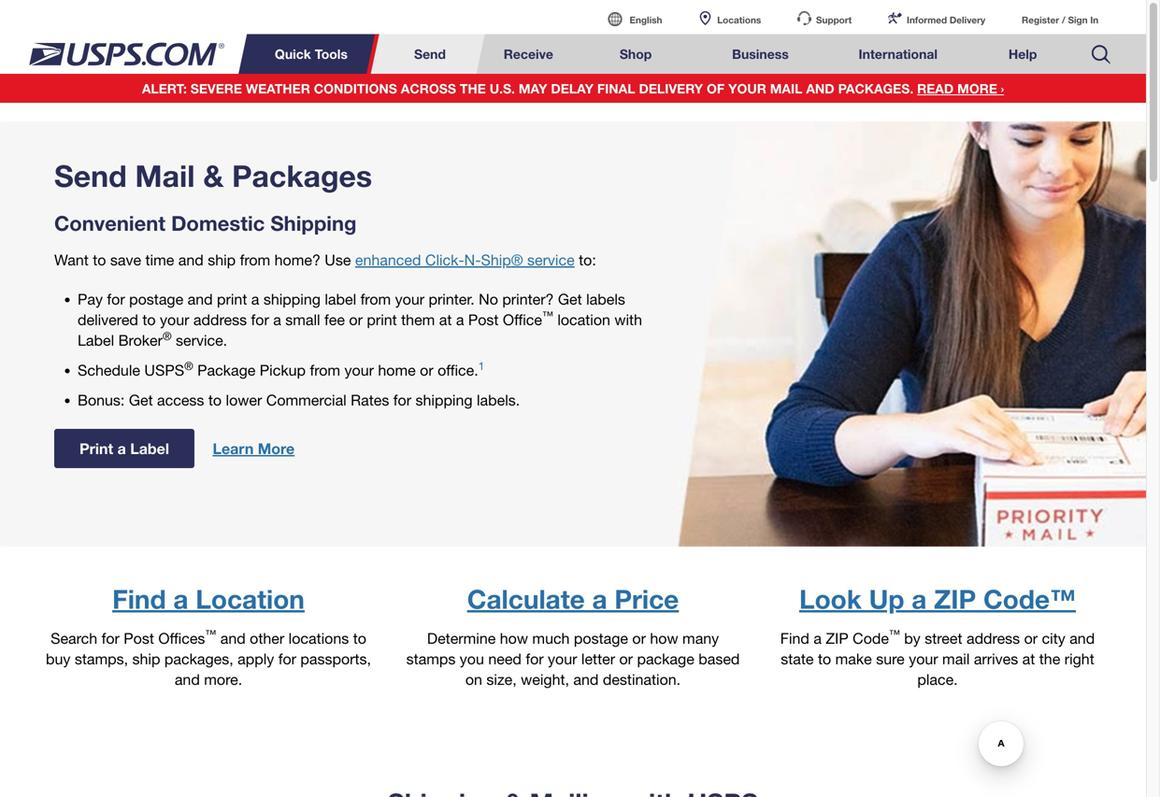 Task type: describe. For each thing, give the bounding box(es) containing it.
send link
[[382, 34, 478, 74]]

find a location link
[[112, 584, 305, 615]]

n-
[[465, 251, 481, 269]]

mail
[[135, 158, 195, 194]]

much
[[533, 630, 570, 648]]

/
[[1063, 14, 1066, 25]]

your inside determine how much postage or how many stamps you need for your letter or package based on size, weight, and destination.
[[548, 651, 578, 669]]

shipping
[[271, 211, 357, 236]]

register / sign in
[[1022, 14, 1099, 25]]

for inside and other locations to buy stamps, ship packages, apply for passports, and more.
[[278, 651, 297, 669]]

sign
[[1069, 14, 1088, 25]]

more ›
[[958, 81, 1005, 97]]

a left the small at left
[[273, 311, 281, 329]]

and down packages,
[[175, 671, 200, 689]]

bonus: get access to lower commercial rates for shipping labels.
[[78, 392, 520, 409]]

locations
[[289, 630, 349, 648]]

tools
[[315, 46, 348, 62]]

more
[[258, 440, 295, 458]]

calculate a price link
[[467, 584, 679, 615]]

labels
[[587, 291, 626, 308]]

™ inside find a zip code ™
[[890, 628, 901, 641]]

and inside by street address or city and state to make sure your mail arrives at the right place.
[[1070, 630, 1096, 648]]

location
[[558, 311, 611, 329]]

price
[[615, 584, 679, 615]]

your up ® service.
[[160, 311, 189, 329]]

address inside pay for postage and print a shipping label from your printer. no printer? get labels delivered to your address for a small fee or print them at a post office
[[194, 311, 247, 329]]

® inside the schedule usps ® package pickup from your home or office. 1
[[184, 360, 193, 373]]

help
[[1009, 46, 1038, 62]]

a right up
[[912, 584, 927, 615]]

™ down the printer?
[[543, 309, 554, 322]]

learn more link
[[213, 440, 295, 458]]

from inside the schedule usps ® package pickup from your home or office. 1
[[310, 362, 341, 380]]

0 vertical spatial the
[[460, 81, 486, 97]]

menu bar containing quick tools
[[249, 34, 1125, 74]]

service.
[[176, 332, 227, 350]]

help link
[[971, 34, 1076, 74]]

support link
[[781, 0, 869, 34]]

buy
[[46, 651, 71, 669]]

support
[[817, 14, 852, 25]]

broker
[[118, 332, 163, 350]]

0 vertical spatial mail
[[771, 81, 803, 97]]

more.
[[204, 671, 242, 689]]

postage inside pay for postage and print a shipping label from your printer. no printer? get labels delivered to your address for a small fee or print them at a post office
[[129, 291, 184, 308]]

or inside pay for postage and print a shipping label from your printer. no printer? get labels delivered to your address for a small fee or print them at a post office
[[349, 311, 363, 329]]

™ inside search for post offices ™
[[205, 628, 216, 641]]

many
[[683, 630, 720, 648]]

informed
[[907, 14, 948, 25]]

0 vertical spatial ship
[[208, 251, 236, 269]]

business
[[733, 46, 789, 62]]

postage inside determine how much postage or how many stamps you need for your letter or package based on size, weight, and destination.
[[574, 630, 629, 648]]

for inside search for post offices ™
[[102, 630, 120, 648]]

for down home at top
[[394, 392, 412, 409]]

your up 'them'
[[395, 291, 425, 308]]

0 vertical spatial ®
[[511, 251, 523, 269]]

post inside search for post offices ™
[[124, 630, 154, 648]]

to left save
[[93, 251, 106, 269]]

and inside pay for postage and print a shipping label from your printer. no printer? get labels delivered to your address for a small fee or print them at a post office
[[188, 291, 213, 308]]

0 horizontal spatial from
[[240, 251, 271, 269]]

place.
[[918, 671, 959, 689]]

package
[[198, 362, 256, 380]]

your inside by street address or city and state to make sure your mail arrives at the right place.
[[909, 651, 939, 669]]

a right print
[[117, 440, 126, 458]]

alert: severe weather conditions across the u.s. may delay final delivery of your mail and packages. read more ›
[[142, 81, 1005, 97]]

® service.
[[163, 330, 227, 350]]

ship inside and other locations to buy stamps, ship packages, apply for passports, and more.
[[132, 651, 160, 669]]

to inside pay for postage and print a shipping label from your printer. no printer? get labels delivered to your address for a small fee or print them at a post office
[[143, 311, 156, 329]]

receive link
[[481, 34, 577, 74]]

get inside pay for postage and print a shipping label from your printer. no printer? get labels delivered to your address for a small fee or print them at a post office
[[558, 291, 582, 308]]

quick tools link
[[249, 34, 380, 74]]

click-
[[426, 251, 465, 269]]

fee
[[325, 311, 345, 329]]

your inside the schedule usps ® package pickup from your home or office. 1
[[345, 362, 374, 380]]

pickup
[[260, 362, 306, 380]]

use
[[325, 251, 351, 269]]

learn
[[213, 440, 254, 458]]

weight,
[[521, 671, 570, 689]]

international link
[[829, 34, 969, 74]]

english
[[630, 14, 663, 25]]

send for send mail & packages
[[54, 158, 127, 194]]

woman attaching a shipping label to a priority mail box. image
[[679, 122, 1161, 547]]

a up the schedule usps ® package pickup from your home or office. 1
[[251, 291, 260, 308]]

print a label
[[80, 440, 169, 458]]

register / sign in link
[[1006, 6, 1116, 34]]

commercial
[[266, 392, 347, 409]]

find a zip code ™
[[781, 628, 901, 648]]

based
[[699, 651, 740, 669]]

up
[[870, 584, 905, 615]]

shop link
[[579, 34, 693, 74]]

1
[[479, 360, 485, 373]]

from inside pay for postage and print a shipping label from your printer. no printer? get labels delivered to your address for a small fee or print them at a post office
[[361, 291, 391, 308]]

to left lower
[[208, 392, 222, 409]]

location
[[196, 584, 305, 615]]

street
[[925, 630, 963, 648]]

for up delivered
[[107, 291, 125, 308]]

offices
[[158, 630, 205, 648]]

quick tools
[[275, 46, 348, 62]]

need
[[489, 651, 522, 669]]

a down printer.
[[456, 311, 464, 329]]

service
[[528, 251, 575, 269]]

find for find a location
[[112, 584, 166, 615]]

™ up city
[[1051, 584, 1077, 615]]

them
[[401, 311, 435, 329]]

send mail & packages
[[54, 158, 372, 194]]

u.s.
[[490, 81, 515, 97]]

1 horizontal spatial print
[[367, 311, 397, 329]]

at inside by street address or city and state to make sure your mail arrives at the right place.
[[1023, 651, 1036, 669]]

final
[[598, 81, 636, 97]]

or up destination.
[[620, 651, 633, 669]]

sure
[[877, 651, 905, 669]]

no
[[479, 291, 498, 308]]

or inside by street address or city and state to make sure your mail arrives at the right place.
[[1025, 630, 1038, 648]]

small
[[286, 311, 320, 329]]

lower
[[226, 392, 262, 409]]

print a label link
[[54, 430, 195, 469]]

want to save time and ship from home? use enhanced click-n-ship ® service to:
[[54, 251, 597, 269]]

schedule usps ® package pickup from your home or office. 1
[[78, 360, 485, 380]]

1 vertical spatial shipping
[[416, 392, 473, 409]]



Task type: locate. For each thing, give the bounding box(es) containing it.
® inside ® service.
[[163, 330, 172, 343]]

office
[[503, 311, 543, 329]]

find up search for post offices ™
[[112, 584, 166, 615]]

1 vertical spatial post
[[124, 630, 154, 648]]

locations link
[[682, 0, 779, 34]]

menu bar
[[249, 34, 1125, 74]]

0 vertical spatial at
[[439, 311, 452, 329]]

to up passports,
[[353, 630, 367, 648]]

1 vertical spatial get
[[129, 392, 153, 409]]

1 vertical spatial send
[[54, 158, 127, 194]]

1 vertical spatial ®
[[163, 330, 172, 343]]

search
[[51, 630, 97, 648]]

0 vertical spatial find
[[112, 584, 166, 615]]

in
[[1091, 14, 1099, 25]]

from up commercial
[[310, 362, 341, 380]]

mail down business link
[[771, 81, 803, 97]]

zip up the street at the right bottom of the page
[[935, 584, 977, 615]]

0 vertical spatial label
[[78, 332, 114, 350]]

2 horizontal spatial from
[[361, 291, 391, 308]]

packages.
[[839, 81, 914, 97]]

shipping
[[264, 291, 321, 308], [416, 392, 473, 409]]

post up stamps,
[[124, 630, 154, 648]]

shipping up the small at left
[[264, 291, 321, 308]]

determine how much postage or how many stamps you need for your letter or package based on size, weight, and destination.
[[407, 630, 740, 689]]

for left the small at left
[[251, 311, 269, 329]]

1 horizontal spatial mail
[[943, 651, 970, 669]]

send up across
[[414, 46, 446, 62]]

your
[[729, 81, 767, 97], [395, 291, 425, 308], [160, 311, 189, 329], [345, 362, 374, 380], [548, 651, 578, 669], [909, 651, 939, 669]]

to inside by street address or city and state to make sure your mail arrives at the right place.
[[818, 651, 832, 669]]

label inside location with label broker
[[78, 332, 114, 350]]

on
[[466, 671, 483, 689]]

print
[[80, 440, 113, 458]]

0 horizontal spatial shipping
[[264, 291, 321, 308]]

save
[[110, 251, 141, 269]]

2 vertical spatial from
[[310, 362, 341, 380]]

at inside pay for postage and print a shipping label from your printer. no printer? get labels delivered to your address for a small fee or print them at a post office
[[439, 311, 452, 329]]

label for print a label
[[130, 440, 169, 458]]

®
[[511, 251, 523, 269], [163, 330, 172, 343], [184, 360, 193, 373]]

1 vertical spatial code
[[853, 630, 890, 648]]

and right the time
[[178, 251, 204, 269]]

for down other
[[278, 651, 297, 669]]

and
[[807, 81, 835, 97], [178, 251, 204, 269], [188, 291, 213, 308], [221, 630, 246, 648], [1070, 630, 1096, 648], [175, 671, 200, 689], [574, 671, 599, 689]]

1 horizontal spatial shipping
[[416, 392, 473, 409]]

shipping down office.
[[416, 392, 473, 409]]

label down delivered
[[78, 332, 114, 350]]

address up service.
[[194, 311, 247, 329]]

0 vertical spatial zip
[[935, 584, 977, 615]]

ship down domestic
[[208, 251, 236, 269]]

convenient
[[54, 211, 166, 236]]

may
[[519, 81, 548, 97]]

code up city
[[984, 584, 1051, 615]]

by
[[905, 630, 921, 648]]

your right of
[[729, 81, 767, 97]]

pay
[[78, 291, 103, 308]]

and up right
[[1070, 630, 1096, 648]]

for inside determine how much postage or how many stamps you need for your letter or package based on size, weight, and destination.
[[526, 651, 544, 669]]

delivered
[[78, 311, 138, 329]]

code
[[984, 584, 1051, 615], [853, 630, 890, 648]]

™ up packages,
[[205, 628, 216, 641]]

1 vertical spatial label
[[130, 440, 169, 458]]

enhanced
[[355, 251, 421, 269]]

1 vertical spatial find
[[781, 630, 810, 648]]

and down the 'letter'
[[574, 671, 599, 689]]

1 horizontal spatial from
[[310, 362, 341, 380]]

informed delivery
[[907, 14, 986, 25]]

from
[[240, 251, 271, 269], [361, 291, 391, 308], [310, 362, 341, 380]]

code inside find a zip code ™
[[853, 630, 890, 648]]

print up service.
[[217, 291, 247, 308]]

1 horizontal spatial post
[[469, 311, 499, 329]]

0 horizontal spatial label
[[78, 332, 114, 350]]

find a location
[[112, 584, 305, 615]]

delivery
[[950, 14, 986, 25]]

a left "price"
[[593, 584, 608, 615]]

ship down search for post offices ™
[[132, 651, 160, 669]]

2 horizontal spatial ®
[[511, 251, 523, 269]]

from up location with label broker on the top of the page
[[361, 291, 391, 308]]

ship
[[208, 251, 236, 269], [132, 651, 160, 669]]

your down the by
[[909, 651, 939, 669]]

0 horizontal spatial zip
[[826, 630, 849, 648]]

or left city
[[1025, 630, 1038, 648]]

ship
[[481, 251, 511, 269]]

® up usps
[[163, 330, 172, 343]]

time
[[145, 251, 174, 269]]

image of usps.com logo. image
[[28, 42, 224, 66]]

1 horizontal spatial find
[[781, 630, 810, 648]]

print
[[217, 291, 247, 308], [367, 311, 397, 329]]

find for find a zip code ™
[[781, 630, 810, 648]]

want
[[54, 251, 89, 269]]

2 how from the left
[[651, 630, 679, 648]]

1 horizontal spatial ®
[[184, 360, 193, 373]]

label right print
[[130, 440, 169, 458]]

2 vertical spatial ®
[[184, 360, 193, 373]]

destination.
[[603, 671, 681, 689]]

or
[[349, 311, 363, 329], [420, 362, 434, 380], [633, 630, 646, 648], [1025, 630, 1038, 648], [620, 651, 633, 669]]

1 vertical spatial print
[[367, 311, 397, 329]]

mail inside by street address or city and state to make sure your mail arrives at the right place.
[[943, 651, 970, 669]]

severe
[[191, 81, 242, 97]]

0 horizontal spatial send
[[54, 158, 127, 194]]

label
[[325, 291, 357, 308]]

0 vertical spatial from
[[240, 251, 271, 269]]

pay for postage and print a shipping label from your printer. no printer? get labels delivered to your address for a small fee or print them at a post office
[[78, 291, 626, 329]]

0 vertical spatial send
[[414, 46, 446, 62]]

0 horizontal spatial postage
[[129, 291, 184, 308]]

a up "state"
[[814, 630, 822, 648]]

0 horizontal spatial how
[[500, 630, 529, 648]]

shop
[[620, 46, 652, 62]]

search for post offices ™
[[51, 628, 216, 648]]

shipping inside pay for postage and print a shipping label from your printer. no printer? get labels delivered to your address for a small fee or print them at a post office
[[264, 291, 321, 308]]

delay
[[551, 81, 594, 97]]

to up broker
[[143, 311, 156, 329]]

calculate a price
[[467, 584, 679, 615]]

packages,
[[165, 651, 234, 669]]

1 horizontal spatial the
[[1040, 651, 1061, 669]]

0 vertical spatial post
[[469, 311, 499, 329]]

1 vertical spatial ship
[[132, 651, 160, 669]]

1 vertical spatial zip
[[826, 630, 849, 648]]

1 horizontal spatial zip
[[935, 584, 977, 615]]

send inside menu bar
[[414, 46, 446, 62]]

label
[[78, 332, 114, 350], [130, 440, 169, 458]]

0 vertical spatial get
[[558, 291, 582, 308]]

1 vertical spatial postage
[[574, 630, 629, 648]]

0 vertical spatial postage
[[129, 291, 184, 308]]

send up convenient
[[54, 158, 127, 194]]

of
[[707, 81, 725, 97]]

read
[[918, 81, 954, 97]]

determine
[[427, 630, 496, 648]]

your up the rates at left
[[345, 362, 374, 380]]

1 horizontal spatial ship
[[208, 251, 236, 269]]

or right fee at the top of page
[[349, 311, 363, 329]]

you
[[460, 651, 484, 669]]

or inside the schedule usps ® package pickup from your home or office. 1
[[420, 362, 434, 380]]

post inside pay for postage and print a shipping label from your printer. no printer? get labels delivered to your address for a small fee or print them at a post office
[[469, 311, 499, 329]]

packages
[[232, 158, 372, 194]]

and inside determine how much postage or how many stamps you need for your letter or package based on size, weight, and destination.
[[574, 671, 599, 689]]

read more › link
[[918, 81, 1005, 97]]

weather
[[246, 81, 310, 97]]

calculate
[[467, 584, 585, 615]]

printer?
[[503, 291, 554, 308]]

0 horizontal spatial find
[[112, 584, 166, 615]]

get down usps
[[129, 392, 153, 409]]

™ left the by
[[890, 628, 901, 641]]

convenient domestic shipping
[[54, 211, 357, 236]]

1 horizontal spatial label
[[130, 440, 169, 458]]

&
[[203, 158, 224, 194]]

by street address or city and state to make sure your mail arrives at the right place.
[[781, 630, 1096, 689]]

usps
[[144, 362, 184, 380]]

find up "state"
[[781, 630, 810, 648]]

0 horizontal spatial the
[[460, 81, 486, 97]]

make
[[836, 651, 873, 669]]

look up a zip code ™
[[800, 584, 1077, 615]]

conditions
[[314, 81, 397, 97]]

0 vertical spatial code
[[984, 584, 1051, 615]]

and up apply
[[221, 630, 246, 648]]

or right home at top
[[420, 362, 434, 380]]

1 vertical spatial mail
[[943, 651, 970, 669]]

home
[[378, 362, 416, 380]]

from left home? on the top of page
[[240, 251, 271, 269]]

1 horizontal spatial postage
[[574, 630, 629, 648]]

get up the location
[[558, 291, 582, 308]]

1 vertical spatial address
[[967, 630, 1021, 648]]

0 horizontal spatial mail
[[771, 81, 803, 97]]

access
[[157, 392, 204, 409]]

zip inside find a zip code ™
[[826, 630, 849, 648]]

a inside find a zip code ™
[[814, 630, 822, 648]]

send for send
[[414, 46, 446, 62]]

1 horizontal spatial get
[[558, 291, 582, 308]]

code up 'make'
[[853, 630, 890, 648]]

the inside by street address or city and state to make sure your mail arrives at the right place.
[[1040, 651, 1061, 669]]

0 horizontal spatial ship
[[132, 651, 160, 669]]

or up package at the bottom right of page
[[633, 630, 646, 648]]

zip up 'make'
[[826, 630, 849, 648]]

0 horizontal spatial address
[[194, 311, 247, 329]]

package
[[637, 651, 695, 669]]

and other locations to buy stamps, ship packages, apply for passports, and more.
[[46, 630, 371, 689]]

quick
[[275, 46, 311, 62]]

1 horizontal spatial at
[[1023, 651, 1036, 669]]

1 horizontal spatial code
[[984, 584, 1051, 615]]

0 vertical spatial print
[[217, 291, 247, 308]]

state
[[781, 651, 814, 669]]

mail down the street at the right bottom of the page
[[943, 651, 970, 669]]

informed delivery link
[[872, 0, 1003, 34]]

address inside by street address or city and state to make sure your mail arrives at the right place.
[[967, 630, 1021, 648]]

bonus:
[[78, 392, 125, 409]]

at right arrives
[[1023, 651, 1036, 669]]

labels.
[[477, 392, 520, 409]]

0 horizontal spatial code
[[853, 630, 890, 648]]

at down printer.
[[439, 311, 452, 329]]

® left the service on the top of page
[[511, 251, 523, 269]]

1 horizontal spatial how
[[651, 630, 679, 648]]

alert:
[[142, 81, 187, 97]]

to inside and other locations to buy stamps, ship packages, apply for passports, and more.
[[353, 630, 367, 648]]

0 horizontal spatial post
[[124, 630, 154, 648]]

the left u.s.
[[460, 81, 486, 97]]

1 how from the left
[[500, 630, 529, 648]]

a up offices
[[173, 584, 188, 615]]

1 horizontal spatial send
[[414, 46, 446, 62]]

1 vertical spatial at
[[1023, 651, 1036, 669]]

stamps,
[[75, 651, 128, 669]]

0 vertical spatial shipping
[[264, 291, 321, 308]]

® down ® service.
[[184, 360, 193, 373]]

print left 'them'
[[367, 311, 397, 329]]

office.
[[438, 362, 479, 380]]

and up ® service.
[[188, 291, 213, 308]]

address up arrives
[[967, 630, 1021, 648]]

0 horizontal spatial ®
[[163, 330, 172, 343]]

for up weight,
[[526, 651, 544, 669]]

your down much
[[548, 651, 578, 669]]

passports,
[[301, 651, 371, 669]]

international
[[859, 46, 938, 62]]

find inside find a zip code ™
[[781, 630, 810, 648]]

receive
[[504, 46, 554, 62]]

0 horizontal spatial at
[[439, 311, 452, 329]]

label for location with label broker
[[78, 332, 114, 350]]

other
[[250, 630, 285, 648]]

learn more
[[213, 440, 295, 458]]

how up package at the bottom right of page
[[651, 630, 679, 648]]

postage up the 'letter'
[[574, 630, 629, 648]]

1 horizontal spatial address
[[967, 630, 1021, 648]]

post down no
[[469, 311, 499, 329]]

city
[[1043, 630, 1066, 648]]

letter
[[582, 651, 616, 669]]

the down city
[[1040, 651, 1061, 669]]

0 horizontal spatial print
[[217, 291, 247, 308]]

and left packages. on the top
[[807, 81, 835, 97]]

how up "need"
[[500, 630, 529, 648]]

postage down the time
[[129, 291, 184, 308]]

post
[[469, 311, 499, 329], [124, 630, 154, 648]]

1 vertical spatial from
[[361, 291, 391, 308]]

0 vertical spatial address
[[194, 311, 247, 329]]

0 horizontal spatial get
[[129, 392, 153, 409]]

schedule
[[78, 362, 140, 380]]

to down find a zip code ™
[[818, 651, 832, 669]]

1 vertical spatial the
[[1040, 651, 1061, 669]]

for up stamps,
[[102, 630, 120, 648]]



Task type: vqa. For each thing, say whether or not it's contained in the screenshot.
the top have
no



